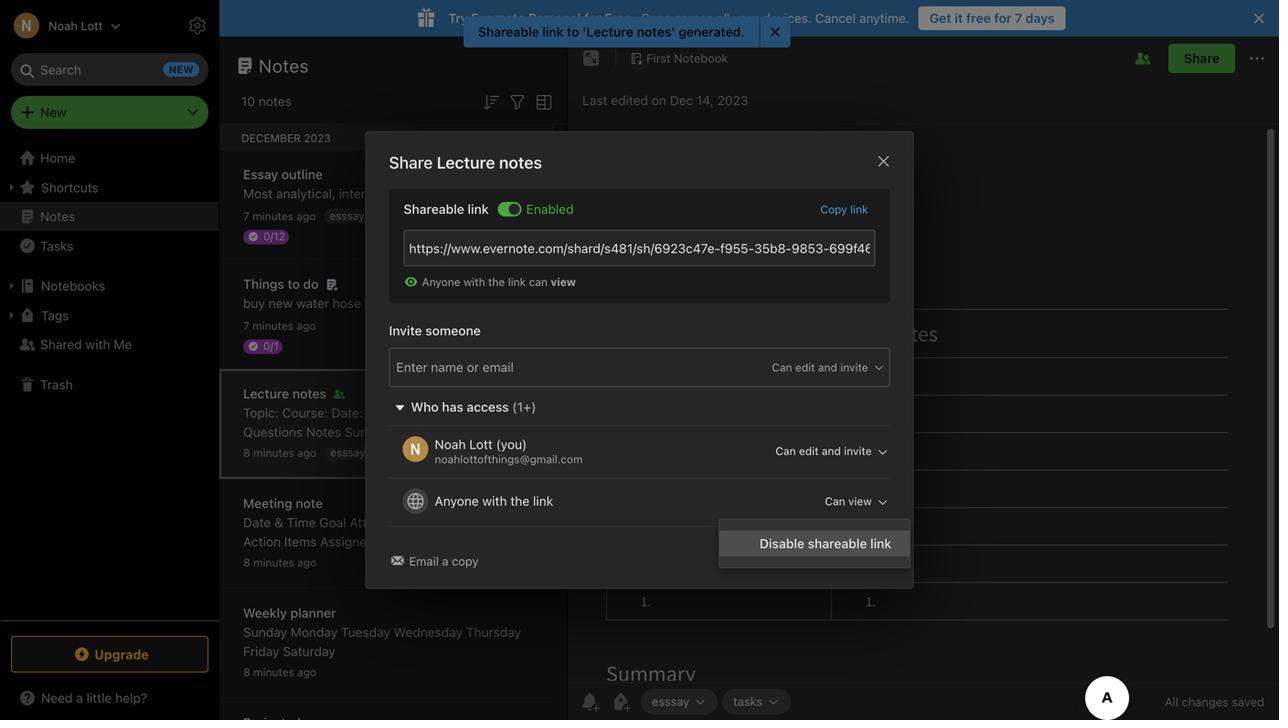 Task type: vqa. For each thing, say whether or not it's contained in the screenshot.
meeting
yes



Task type: locate. For each thing, give the bounding box(es) containing it.
view right can
[[551, 276, 576, 289]]

with inside shared with me 'link'
[[86, 337, 110, 352]]

1 vertical spatial with
[[86, 337, 110, 352]]

0 vertical spatial can edit and invite
[[772, 361, 869, 374]]

8 inside weekly planner sunday monday tuesday wednesday thursday friday saturday 8 minutes ago
[[243, 667, 250, 679]]

access
[[467, 400, 509, 415]]

shortcuts
[[41, 180, 99, 195]]

link
[[543, 24, 564, 39], [468, 202, 489, 217], [851, 203, 869, 216], [508, 276, 526, 289], [533, 494, 554, 509], [871, 537, 892, 552]]

1 vertical spatial esssay
[[331, 446, 366, 459]]

0 horizontal spatial '
[[583, 24, 587, 39]]

link down 'persuasive'
[[468, 202, 489, 217]]

time
[[287, 516, 316, 531]]

and inside noah lott (you) access dropdown field
[[822, 445, 842, 458]]

0 vertical spatial lecture
[[587, 24, 634, 39]]

8
[[243, 447, 250, 460], [243, 557, 250, 570], [243, 667, 250, 679]]

'
[[583, 24, 587, 39], [672, 24, 676, 39]]

2 vertical spatial with
[[483, 494, 507, 509]]

can edit and invite inside 'select permission' field
[[772, 361, 869, 374]]

formulate
[[949, 186, 1005, 201]]

link down should
[[851, 203, 869, 216]]

meeting down assignee
[[336, 554, 384, 569]]

date:
[[332, 406, 363, 421]]

with up someone
[[464, 276, 485, 289]]

notes link
[[0, 202, 219, 231]]

0 vertical spatial shareable
[[478, 24, 539, 39]]

outlines
[[1064, 186, 1110, 201]]

disable shareable link
[[760, 537, 892, 552]]

items
[[284, 535, 317, 550]]

edited
[[611, 93, 649, 108]]

0 vertical spatial 8 minutes ago
[[243, 447, 317, 460]]

shareable right try at the left top of page
[[478, 24, 539, 39]]

1 vertical spatial can edit and invite
[[776, 445, 872, 458]]

to left free:
[[567, 24, 579, 39]]

8 minutes ago down action
[[243, 557, 317, 570]]

for left most
[[1114, 186, 1130, 201]]

minutes down questions
[[253, 447, 294, 460]]

8 minutes ago
[[243, 447, 317, 460], [243, 557, 317, 570]]

notes down action
[[243, 554, 276, 569]]

meeting
[[243, 496, 293, 511]]

1 horizontal spatial meeting
[[474, 535, 522, 550]]

agenda
[[435, 516, 480, 531]]

0 vertical spatial anyone
[[422, 276, 461, 289]]

1 vertical spatial shareable
[[404, 202, 465, 217]]

14,
[[697, 93, 714, 108]]

the down noahlottofthings@gmail.com
[[511, 494, 530, 509]]

assignee
[[320, 535, 374, 550]]

can edit and invite up can view field
[[776, 445, 872, 458]]

1 vertical spatial lecture
[[437, 153, 495, 173]]

can inside noah lott (you) access dropdown field
[[776, 445, 796, 458]]

notes up first
[[637, 24, 672, 39]]

link left can
[[508, 276, 526, 289]]

lecture up topic:
[[243, 387, 289, 402]]

0 horizontal spatial view
[[551, 276, 576, 289]]

the for anyone with the link
[[511, 494, 530, 509]]

and up can view field
[[822, 445, 842, 458]]

clean
[[419, 535, 453, 550]]

most
[[1133, 186, 1163, 201]]

to left do
[[288, 277, 300, 292]]

7 minutes ago up 0/12
[[243, 210, 316, 223]]

invite inside 'select permission' field
[[841, 361, 869, 374]]

the left 'same'
[[624, 186, 643, 201]]

1 vertical spatial meeting
[[336, 554, 384, 569]]

view up the shareable
[[849, 495, 872, 508]]

1 vertical spatial the
[[489, 276, 505, 289]]

0 vertical spatial the
[[624, 186, 643, 201]]

invite
[[841, 361, 869, 374], [845, 445, 872, 458]]

essays
[[497, 186, 537, 201]]

0 horizontal spatial tasks
[[378, 446, 406, 459]]

notes
[[637, 24, 672, 39], [259, 94, 292, 109], [499, 153, 542, 173], [293, 387, 327, 402], [243, 554, 276, 569], [388, 554, 421, 569]]

with for shared with me
[[86, 337, 110, 352]]

tasks button
[[723, 690, 791, 715]]

and
[[819, 361, 838, 374], [822, 445, 842, 458], [424, 554, 446, 569]]

minutes inside weekly planner sunday monday tuesday wednesday thursday friday saturday 8 minutes ago
[[253, 667, 294, 679]]

invite for noah lott (you) access dropdown field
[[845, 445, 872, 458]]

0 vertical spatial tasks
[[378, 446, 406, 459]]

ago down 'analytical,'
[[297, 210, 316, 223]]

notes up 10 notes
[[259, 55, 309, 76]]

status
[[378, 535, 415, 550]]

0 vertical spatial 7
[[1016, 11, 1023, 26]]

1 vertical spatial tasks
[[734, 695, 763, 709]]

me down tags button
[[114, 337, 132, 352]]

goal
[[320, 516, 346, 531]]

0 vertical spatial 7 minutes ago
[[243, 210, 316, 223]]

1 7 minutes ago from the top
[[243, 210, 316, 223]]

minutes
[[253, 210, 294, 223], [253, 320, 294, 333], [253, 447, 294, 460], [253, 557, 294, 570], [253, 667, 294, 679]]

share inside "button"
[[1185, 51, 1221, 66]]

1 vertical spatial 7 minutes ago
[[243, 320, 316, 333]]

0 horizontal spatial me
[[114, 337, 132, 352]]

tasks down summary
[[378, 446, 406, 459]]

view inside field
[[849, 495, 872, 508]]

1 horizontal spatial view
[[849, 495, 872, 508]]

first notebook
[[647, 51, 729, 65]]

most analytical, interpretive, or persuasive essays tend to follow the same basic pattern. this structure should help you formulate effective outlines for most ...
[[243, 186, 1177, 201]]

the left can
[[489, 276, 505, 289]]

saturday
[[283, 645, 336, 660]]

1 8 from the top
[[243, 447, 250, 460]]

0 vertical spatial meeting
[[474, 535, 522, 550]]

1 horizontal spatial '
[[672, 24, 676, 39]]

upgrade button
[[11, 637, 209, 673]]

1 vertical spatial anyone
[[435, 494, 479, 509]]

questions
[[243, 425, 303, 440]]

and inside 'select permission' field
[[819, 361, 838, 374]]

shared link switcher image
[[509, 204, 520, 215]]

free:
[[605, 11, 636, 26]]

the
[[624, 186, 643, 201], [489, 276, 505, 289], [511, 494, 530, 509]]

0 vertical spatial with
[[464, 276, 485, 289]]

anyone with the link can view
[[422, 276, 576, 289]]

1 vertical spatial 8 minutes ago
[[243, 557, 317, 570]]

8 down questions
[[243, 447, 250, 460]]

2 vertical spatial 8
[[243, 667, 250, 679]]

1 horizontal spatial share
[[1185, 51, 1221, 66]]

7 minutes ago
[[243, 210, 316, 223], [243, 320, 316, 333]]

me inside date & time goal attendees me agenda notes action items assignee status clean up meeting notes send out meeting notes and action items
[[414, 516, 432, 531]]

2 vertical spatial can
[[826, 495, 846, 508]]

saved
[[1233, 696, 1265, 710]]

1 8 minutes ago from the top
[[243, 447, 317, 460]]

shareable down or
[[404, 202, 465, 217]]

things
[[243, 277, 284, 292]]

tasks button
[[0, 231, 219, 261]]

edit inside 'select permission' field
[[796, 361, 816, 374]]

disable
[[760, 537, 805, 552]]

edit up can view field
[[800, 445, 819, 458]]

8 down action
[[243, 557, 250, 570]]

3 8 from the top
[[243, 667, 250, 679]]

or
[[414, 186, 426, 201]]

sync
[[642, 11, 671, 26]]

2 vertical spatial esssay
[[652, 695, 690, 709]]

0 vertical spatial 8
[[243, 447, 250, 460]]

anyone
[[422, 276, 461, 289], [435, 494, 479, 509]]

anyone up agenda
[[435, 494, 479, 509]]

0 horizontal spatial shareable
[[404, 202, 465, 217]]

2 horizontal spatial lecture
[[587, 24, 634, 39]]

0 horizontal spatial lecture
[[243, 387, 289, 402]]

0 vertical spatial can
[[772, 361, 793, 374]]

can inside field
[[826, 495, 846, 508]]

email a copy
[[409, 555, 479, 569]]

2 horizontal spatial the
[[624, 186, 643, 201]]

1 horizontal spatial the
[[511, 494, 530, 509]]

anyone for anyone with the link
[[435, 494, 479, 509]]

home link
[[0, 144, 220, 173]]

anyone up invite someone
[[422, 276, 461, 289]]

can edit and invite for noah lott (you) access dropdown field
[[776, 445, 872, 458]]

with down tags button
[[86, 337, 110, 352]]

all
[[1166, 696, 1179, 710]]

and up noah lott (you) access dropdown field
[[819, 361, 838, 374]]

shared with me link
[[0, 330, 219, 360]]

1 horizontal spatial me
[[414, 516, 432, 531]]

0 horizontal spatial meeting
[[336, 554, 384, 569]]

with down noahlottofthings@gmail.com
[[483, 494, 507, 509]]

' up 'expand note' icon
[[583, 24, 587, 39]]

Note Editor text field
[[568, 124, 1280, 683]]

esssay right add tag icon
[[652, 695, 690, 709]]

edit inside noah lott (you) access dropdown field
[[800, 445, 819, 458]]

notes down status
[[388, 554, 421, 569]]

...
[[1166, 186, 1177, 201]]

' right sync
[[672, 24, 676, 39]]

you
[[924, 186, 945, 201]]

copy
[[452, 555, 479, 569]]

meeting
[[474, 535, 522, 550], [336, 554, 384, 569]]

copy link
[[821, 203, 869, 216]]

esssay down interpretive,
[[330, 210, 365, 222]]

1 vertical spatial invite
[[845, 445, 872, 458]]

0 vertical spatial to
[[567, 24, 579, 39]]

8 minutes ago down questions
[[243, 447, 317, 460]]

shareable
[[808, 537, 868, 552]]

me up the 'clean'
[[414, 516, 432, 531]]

can up can view field
[[776, 445, 796, 458]]

0 vertical spatial esssay
[[330, 210, 365, 222]]

esssay inside button
[[652, 695, 690, 709]]

across
[[675, 11, 714, 26]]

ago down saturday
[[298, 667, 317, 679]]

minutes down action
[[253, 557, 294, 570]]

1 vertical spatial share
[[389, 153, 433, 173]]

should
[[852, 186, 892, 201]]

2 vertical spatial the
[[511, 494, 530, 509]]

2 vertical spatial and
[[424, 554, 446, 569]]

wednesday
[[394, 625, 463, 640]]

shortcuts button
[[0, 173, 219, 202]]

essay
[[243, 167, 278, 182]]

0 vertical spatial share
[[1185, 51, 1221, 66]]

weekly
[[243, 606, 287, 621]]

0 horizontal spatial for
[[585, 11, 602, 26]]

can edit and invite up noah lott (you) access dropdown field
[[772, 361, 869, 374]]

ago inside weekly planner sunday monday tuesday wednesday thursday friday saturday 8 minutes ago
[[298, 667, 317, 679]]

0 vertical spatial edit
[[796, 361, 816, 374]]

8 down friday
[[243, 667, 250, 679]]

action
[[243, 535, 281, 550]]

can up noah lott (you) access dropdown field
[[772, 361, 793, 374]]

minutes down friday
[[253, 667, 294, 679]]

7 left days
[[1016, 11, 1023, 26]]

edit
[[796, 361, 816, 374], [800, 445, 819, 458]]

lecture up 'persuasive'
[[437, 153, 495, 173]]

7 down most
[[243, 210, 250, 223]]

can
[[772, 361, 793, 374], [776, 445, 796, 458], [826, 495, 846, 508]]

0 horizontal spatial share
[[389, 153, 433, 173]]

1 horizontal spatial shareable
[[478, 24, 539, 39]]

can edit and invite inside noah lott (you) access dropdown field
[[776, 445, 872, 458]]

link right evernote
[[543, 24, 564, 39]]

tasks right the esssay button
[[734, 695, 763, 709]]

2 vertical spatial lecture
[[243, 387, 289, 402]]

cancel
[[816, 11, 856, 26]]

Add tag field
[[395, 358, 614, 378]]

1 horizontal spatial for
[[995, 11, 1012, 26]]

0 vertical spatial view
[[551, 276, 576, 289]]

1 vertical spatial me
[[414, 516, 432, 531]]

1 vertical spatial edit
[[800, 445, 819, 458]]

0 vertical spatial me
[[114, 337, 132, 352]]

0 vertical spatial invite
[[841, 361, 869, 374]]

notes inside topic: course: date: professor/speaker: questions notes summary
[[306, 425, 341, 440]]

1 vertical spatial can
[[776, 445, 796, 458]]

link down noahlottofthings@gmail.com
[[533, 494, 554, 509]]

0 horizontal spatial the
[[489, 276, 505, 289]]

10 notes
[[242, 94, 292, 109]]

all changes saved
[[1166, 696, 1265, 710]]

notes up the tasks
[[40, 209, 75, 224]]

for right the free
[[995, 11, 1012, 26]]

planner
[[291, 606, 336, 621]]

expand note image
[[581, 48, 603, 70]]

date
[[243, 516, 271, 531]]

Search text field
[[24, 53, 196, 86]]

0 vertical spatial and
[[819, 361, 838, 374]]

link up sharing
[[871, 537, 892, 552]]

tree
[[0, 144, 220, 620]]

notes down anyone with the link
[[484, 516, 519, 531]]

to right tend
[[570, 186, 582, 201]]

meeting note
[[243, 496, 323, 511]]

note window element
[[568, 37, 1280, 721]]

edit up noah lott (you) access dropdown field
[[796, 361, 816, 374]]

meeting up items
[[474, 535, 522, 550]]

with for anyone with the link can view
[[464, 276, 485, 289]]

esssay down summary
[[331, 446, 366, 459]]

invite inside noah lott (you) access dropdown field
[[845, 445, 872, 458]]

for inside button
[[995, 11, 1012, 26]]

for left free:
[[585, 11, 602, 26]]

1 vertical spatial and
[[822, 445, 842, 458]]

notes down 'course:'
[[306, 425, 341, 440]]

can up the shareable
[[826, 495, 846, 508]]

ago
[[297, 210, 316, 223], [297, 320, 316, 333], [298, 447, 317, 460], [298, 557, 317, 570], [298, 667, 317, 679]]

action
[[449, 554, 486, 569]]

lecture notes
[[243, 387, 327, 402]]

1 vertical spatial 8
[[243, 557, 250, 570]]

None search field
[[24, 53, 196, 86]]

7 down the "buy"
[[243, 320, 250, 333]]

new button
[[11, 96, 209, 129]]

who
[[411, 400, 439, 415]]

1 vertical spatial view
[[849, 495, 872, 508]]

lecture
[[587, 24, 634, 39], [437, 153, 495, 173], [243, 387, 289, 402]]

shareable for shareable link
[[404, 202, 465, 217]]

7 minutes ago up 0/1
[[243, 320, 316, 333]]

days
[[1026, 11, 1055, 26]]

and for 'select permission' field
[[819, 361, 838, 374]]

and inside date & time goal attendees me agenda notes action items assignee status clean up meeting notes send out meeting notes and action items
[[424, 554, 446, 569]]

personal
[[529, 11, 581, 26]]

lecture up 'expand note' icon
[[587, 24, 634, 39]]

1 horizontal spatial tasks
[[734, 695, 763, 709]]

1 horizontal spatial lecture
[[437, 153, 495, 173]]

email
[[409, 555, 439, 569]]

and down the 'clean'
[[424, 554, 446, 569]]

share for share lecture notes
[[389, 153, 433, 173]]

expand notebooks image
[[5, 279, 19, 294]]



Task type: describe. For each thing, give the bounding box(es) containing it.
0/12
[[263, 230, 285, 243]]

notes right 10
[[259, 94, 292, 109]]

(you)
[[496, 437, 527, 452]]

1 vertical spatial 7
[[243, 210, 250, 223]]

expand tags image
[[5, 308, 19, 323]]

edit for 'select permission' field
[[796, 361, 816, 374]]

thursday
[[466, 625, 522, 640]]

new
[[269, 296, 293, 311]]

basic
[[682, 186, 713, 201]]

sunday
[[243, 625, 287, 640]]

minutes up 0/1
[[253, 320, 294, 333]]

who has access (1+)
[[411, 400, 537, 415]]

close image
[[873, 151, 895, 173]]

7 inside get it free for 7 days button
[[1016, 11, 1023, 26]]

lott
[[470, 437, 493, 452]]

tend
[[540, 186, 567, 201]]

2 horizontal spatial for
[[1114, 186, 1130, 201]]

add a reminder image
[[579, 692, 601, 714]]

first notebook button
[[624, 46, 735, 71]]

notes up essays
[[499, 153, 542, 173]]

add tag image
[[610, 692, 632, 714]]

link inside 'button'
[[851, 203, 869, 216]]

weekly planner sunday monday tuesday wednesday thursday friday saturday 8 minutes ago
[[243, 606, 522, 679]]

can for anyone with the link
[[826, 495, 846, 508]]

summary
[[345, 425, 401, 440]]

anyone for anyone with the link can view
[[422, 276, 461, 289]]

stop sharing button
[[821, 553, 891, 570]]

esssay button
[[641, 690, 718, 715]]

ago down 'items'
[[298, 557, 317, 570]]

upgrade
[[94, 648, 149, 663]]

can
[[529, 276, 548, 289]]

Shared URL text field
[[404, 230, 876, 267]]

your
[[734, 11, 760, 26]]

for for 7
[[995, 11, 1012, 26]]

can for noah lott (you)
[[776, 445, 796, 458]]

stop
[[821, 555, 846, 569]]

share button
[[1169, 44, 1236, 73]]

me inside 'link'
[[114, 337, 132, 352]]

a
[[442, 555, 449, 569]]

Can view field
[[741, 494, 890, 510]]

shared
[[40, 337, 82, 352]]

for for free:
[[585, 11, 602, 26]]

has
[[442, 400, 464, 415]]

ago down questions
[[298, 447, 317, 460]]

disable shareable link menu item
[[720, 531, 910, 557]]

tree containing home
[[0, 144, 220, 620]]

notes inside date & time goal attendees me agenda notes action items assignee status clean up meeting notes send out meeting notes and action items
[[484, 516, 519, 531]]

devices.
[[763, 11, 812, 26]]

2 8 from the top
[[243, 557, 250, 570]]

attendees
[[350, 516, 410, 531]]

notebooks
[[41, 279, 105, 294]]

out
[[314, 554, 333, 569]]

buy
[[243, 296, 265, 311]]

shareable link
[[404, 202, 489, 217]]

notebooks link
[[0, 272, 219, 301]]

noah lott (you) noahlottofthings@gmail.com
[[435, 437, 583, 466]]

someone
[[426, 323, 481, 338]]

last edited on dec 14, 2023
[[583, 93, 749, 108]]

date & time goal attendees me agenda notes action items assignee status clean up meeting notes send out meeting notes and action items
[[243, 516, 522, 569]]

can edit and invite for 'select permission' field
[[772, 361, 869, 374]]

shareable link to ' lecture notes ' generated.
[[478, 24, 745, 39]]

can inside 'select permission' field
[[772, 361, 793, 374]]

invite for 'select permission' field
[[841, 361, 869, 374]]

last
[[583, 93, 608, 108]]

interpretive,
[[339, 186, 410, 201]]

shareable for shareable link to ' lecture notes ' generated.
[[478, 24, 539, 39]]

ago down buy new water hose
[[297, 320, 316, 333]]

new
[[40, 105, 67, 120]]

with for anyone with the link
[[483, 494, 507, 509]]

notes up 'course:'
[[293, 387, 327, 402]]

0/1
[[263, 340, 279, 353]]

2 vertical spatial to
[[288, 277, 300, 292]]

all
[[717, 11, 730, 26]]

essay outline
[[243, 167, 323, 182]]

most
[[243, 186, 273, 201]]

1 ' from the left
[[583, 24, 587, 39]]

tasks inside button
[[734, 695, 763, 709]]

and for noah lott (you) access dropdown field
[[822, 445, 842, 458]]

copy
[[821, 203, 848, 216]]

2 ' from the left
[[672, 24, 676, 39]]

the for anyone with the link can view
[[489, 276, 505, 289]]

anytime.
[[860, 11, 910, 26]]

Select permission field
[[737, 359, 886, 376]]

2 7 minutes ago from the top
[[243, 320, 316, 333]]

minutes up 0/12
[[253, 210, 294, 223]]

esssay for 7 minutes ago
[[330, 210, 365, 222]]

shared with me
[[40, 337, 132, 352]]

try evernote personal for free: sync across all your devices. cancel anytime.
[[449, 11, 910, 26]]

esssay for 8 minutes ago
[[331, 446, 366, 459]]

(1+)
[[513, 400, 537, 415]]

friday
[[243, 645, 280, 660]]

tasks
[[40, 239, 74, 254]]

invite
[[389, 323, 422, 338]]

share for share
[[1185, 51, 1221, 66]]

Noah Lott (you) Access dropdown field
[[741, 443, 890, 460]]

pattern.
[[716, 186, 763, 201]]

topic:
[[243, 406, 279, 421]]

2 vertical spatial 7
[[243, 320, 250, 333]]

2 8 minutes ago from the top
[[243, 557, 317, 570]]

stop sharing
[[821, 555, 891, 569]]

try
[[449, 11, 468, 26]]

invite someone
[[389, 323, 481, 338]]

2023
[[718, 93, 749, 108]]

hose
[[333, 296, 361, 311]]

link inside menu item
[[871, 537, 892, 552]]

follow
[[586, 186, 620, 201]]

settings image
[[187, 15, 209, 37]]

persuasive
[[429, 186, 493, 201]]

water
[[296, 296, 329, 311]]

10
[[242, 94, 255, 109]]

disable shareable link link
[[720, 531, 910, 557]]

do
[[303, 277, 319, 292]]

enabled
[[527, 202, 574, 217]]

edit for noah lott (you) access dropdown field
[[800, 445, 819, 458]]

trash
[[40, 377, 73, 393]]

changes
[[1183, 696, 1230, 710]]

this
[[766, 186, 791, 201]]

can view
[[826, 495, 872, 508]]

tags button
[[0, 301, 219, 330]]

it
[[955, 11, 964, 26]]

1 vertical spatial to
[[570, 186, 582, 201]]

course:
[[282, 406, 328, 421]]

&
[[275, 516, 284, 531]]

things to do
[[243, 277, 319, 292]]

help
[[895, 186, 920, 201]]



